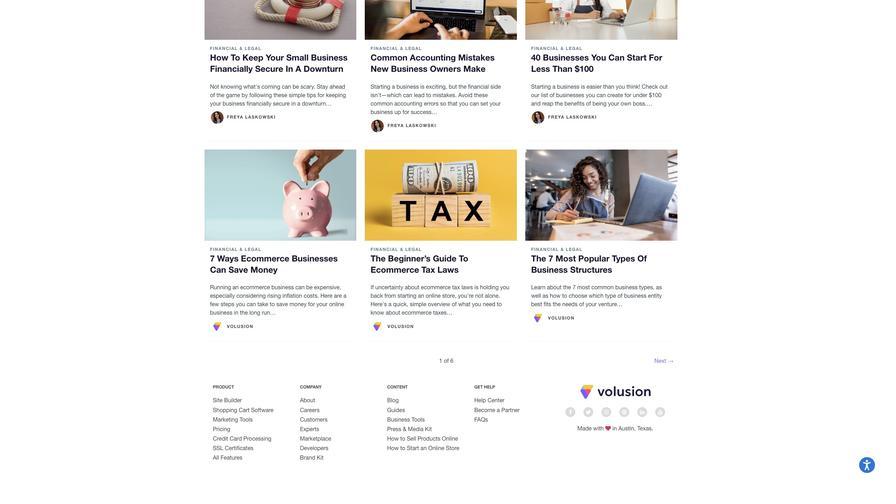 Task type: describe. For each thing, give the bounding box(es) containing it.
you inside running an ecommerce business can be expensive, especially considering rising inflation costs. here are a few steps you can take to save money for your online business in the long run…
[[236, 301, 245, 308]]

not
[[475, 293, 483, 299]]

business inside financial & legal common accounting mistakes new business owners make
[[391, 64, 428, 74]]

shopping cart software link
[[213, 407, 273, 413]]

made with
[[577, 425, 605, 432]]

volusion for business
[[548, 315, 575, 321]]

secure
[[273, 100, 290, 107]]

than
[[603, 83, 614, 90]]

money
[[250, 265, 278, 275]]

is for accounting
[[420, 83, 424, 90]]

freya for secure
[[227, 115, 243, 120]]

can inside starting a business is easier than you think! check out our list of businesses you can create for under $100 and reap the benefits of being your own boss.…
[[597, 92, 606, 98]]

→
[[668, 358, 673, 364]]

running
[[210, 284, 231, 291]]

legal for 7
[[566, 247, 583, 252]]

of inside not knowing what's coming can be scary. stay ahead of the game by following these simple tips for keeping your business financially secure in a downturn…
[[210, 92, 215, 98]]

side
[[490, 83, 501, 90]]

for inside starting a business is easier than you think! check out our list of businesses you can create for under $100 and reap the benefits of being your own boss.…
[[625, 92, 631, 98]]

ecommerce inside "financial & legal 7 ways ecommerce businesses can save money"
[[241, 254, 289, 263]]

common accounting mistakes new business owners make image
[[365, 0, 517, 40]]

can down the considering
[[247, 301, 256, 308]]

start inside blog guides business tools press & media kit how to sell products online how to start an online store
[[407, 445, 419, 452]]

of inside the if uncertainty about ecommerce tax laws is holding you back from starting an online store, you're not alone. here's a quick, simple overview of what you need to know about ecommerce taxes…
[[452, 301, 457, 308]]

tax
[[452, 284, 460, 291]]

laws
[[437, 265, 459, 275]]

learn about the 7 most common business types, as well as how to choose which type of business entity best fits the needs of your venture…
[[531, 284, 662, 308]]

center
[[488, 397, 504, 404]]

avoid
[[458, 92, 472, 98]]

the for the beginner's guide to ecommerce tax laws
[[371, 254, 386, 263]]

entity
[[648, 293, 662, 299]]

of left being
[[586, 100, 591, 107]]

open accessibe: accessibility options, statement and help image
[[863, 460, 871, 471]]

quick,
[[393, 301, 408, 308]]

1 horizontal spatial freya laskowski
[[388, 123, 436, 128]]

blog
[[387, 397, 399, 404]]

a inside "starting a business is exciting, but the financial side isn't—which can lead to mistakes. avoid these common accounting errors so that you can set your business up for success…"
[[392, 83, 395, 90]]

for inside running an ecommerce business can be expensive, especially considering rising inflation costs. here are a few steps you can take to save money for your online business in the long run…
[[308, 301, 315, 308]]

laskowski for secure
[[245, 115, 276, 120]]

to inside learn about the 7 most common business types, as well as how to choose which type of business entity best fits the needs of your venture…
[[562, 293, 567, 299]]

financially
[[210, 64, 253, 74]]

a inside starting a business is easier than you think! check out our list of businesses you can create for under $100 and reap the benefits of being your own boss.…
[[552, 83, 556, 90]]

builder
[[224, 397, 242, 404]]

careers
[[300, 407, 320, 413]]

considering
[[236, 293, 266, 299]]

store,
[[442, 293, 457, 299]]

errors
[[424, 100, 439, 107]]

small
[[286, 53, 309, 62]]

how
[[550, 293, 561, 299]]

business inside financial & legal how to keep your small business financially secure in a downturn
[[311, 53, 348, 62]]

business up rising
[[272, 284, 294, 291]]

costs.
[[304, 293, 319, 299]]

marketplace
[[300, 436, 331, 442]]

0 horizontal spatial as
[[543, 293, 548, 299]]

a inside the if uncertainty about ecommerce tax laws is holding you back from starting an online store, you're not alone. here's a quick, simple overview of what you need to know about ecommerce taxes…
[[388, 301, 391, 308]]

next → link
[[650, 355, 678, 367]]

think!
[[627, 83, 640, 90]]

1 horizontal spatial about
[[405, 284, 419, 291]]

make
[[463, 64, 486, 74]]

your inside not knowing what's coming can be scary. stay ahead of the game by following these simple tips for keeping your business financially secure in a downturn…
[[210, 100, 221, 107]]

is for businesses
[[581, 83, 585, 90]]

to inside "starting a business is exciting, but the financial side isn't—which can lead to mistakes. avoid these common accounting errors so that you can set your business up for success…"
[[426, 92, 431, 98]]

about
[[300, 397, 315, 404]]

simple inside not knowing what's coming can be scary. stay ahead of the game by following these simple tips for keeping your business financially secure in a downturn…
[[289, 92, 305, 98]]

mistakes.
[[433, 92, 457, 98]]

online inside the if uncertainty about ecommerce tax laws is holding you back from starting an online store, you're not alone. here's a quick, simple overview of what you need to know about ecommerce taxes…
[[426, 293, 441, 299]]

learn
[[531, 284, 545, 291]]

to inside financial & legal how to keep your small business financially secure in a downturn
[[231, 53, 240, 62]]

alone.
[[485, 293, 500, 299]]

you down the easier
[[586, 92, 595, 98]]

to inside financial & legal the beginner's guide to ecommerce tax laws
[[459, 254, 468, 263]]

here's
[[371, 301, 387, 308]]

the inside not knowing what's coming can be scary. stay ahead of the game by following these simple tips for keeping your business financially secure in a downturn…
[[217, 92, 224, 98]]

& for accounting
[[400, 46, 404, 51]]

business tools link
[[387, 416, 425, 423]]

the inside starting a business is easier than you think! check out our list of businesses you can create for under $100 and reap the benefits of being your own boss.…
[[555, 100, 563, 107]]

follow volusion on linkedin image
[[640, 410, 645, 415]]

to left sell
[[400, 436, 405, 442]]

scary.
[[301, 83, 315, 90]]

but
[[449, 83, 457, 90]]

downturn
[[304, 64, 343, 74]]

press & media kit link
[[387, 426, 432, 432]]

secure
[[255, 64, 283, 74]]

and
[[531, 100, 541, 107]]

site builder link
[[213, 397, 242, 404]]

simple inside the if uncertainty about ecommerce tax laws is holding you back from starting an online store, you're not alone. here's a quick, simple overview of what you need to know about ecommerce taxes…
[[410, 301, 426, 308]]

business up the lead
[[397, 83, 419, 90]]

0 horizontal spatial about
[[386, 310, 400, 316]]

be for businesses
[[306, 284, 313, 291]]

starting for 40 businesses you can start for less than $100
[[531, 83, 551, 90]]

kit for brand
[[317, 455, 324, 461]]

ecommerce inside financial & legal the beginner's guide to ecommerce tax laws
[[371, 265, 419, 275]]

popular
[[578, 254, 610, 263]]

of down choose
[[579, 301, 584, 308]]

needs
[[562, 301, 578, 308]]

to inside the if uncertainty about ecommerce tax laws is holding you back from starting an online store, you're not alone. here's a quick, simple overview of what you need to know about ecommerce taxes…
[[497, 301, 502, 308]]

list
[[541, 92, 548, 98]]

financial & legal how to keep your small business financially secure in a downturn
[[210, 46, 348, 74]]

cart
[[239, 407, 250, 413]]

financial & legal 40 businesses you can start for less than $100
[[531, 46, 662, 74]]

keep
[[242, 53, 263, 62]]

boss.…
[[633, 100, 652, 107]]

businesses inside financial & legal 40 businesses you can start for less than $100
[[543, 53, 589, 62]]

starting for common accounting mistakes new business owners make
[[371, 83, 390, 90]]

can inside financial & legal 40 businesses you can start for less than $100
[[609, 53, 625, 62]]

businesses inside "financial & legal 7 ways ecommerce businesses can save money"
[[292, 254, 338, 263]]

set
[[481, 100, 488, 107]]

1 vertical spatial online
[[428, 445, 444, 452]]

experts
[[300, 426, 319, 432]]

long
[[249, 310, 260, 316]]

become
[[474, 407, 495, 413]]

7 for ways
[[210, 254, 215, 263]]

ways
[[217, 254, 239, 263]]

you right holding
[[500, 284, 509, 291]]

financial
[[468, 83, 489, 90]]

game
[[226, 92, 240, 98]]

volusion for laws
[[388, 324, 414, 329]]

follow volusion on instagram image
[[604, 410, 609, 415]]

volusion link for 7 ways ecommerce businesses can save money
[[210, 320, 253, 334]]

venture…
[[598, 301, 623, 308]]

freya laskowski link for than
[[531, 110, 597, 125]]

your for businesses
[[316, 301, 328, 308]]

6
[[450, 358, 454, 364]]

in right heart "image"
[[612, 425, 617, 432]]

site
[[213, 397, 223, 404]]

financial & legal the beginner's guide to ecommerce tax laws
[[371, 247, 468, 275]]

expensive,
[[314, 284, 341, 291]]

business down steps
[[210, 310, 232, 316]]

most
[[556, 254, 576, 263]]

back
[[371, 293, 383, 299]]

austin,
[[618, 425, 636, 432]]

& for businesses
[[561, 46, 564, 51]]

about inside learn about the 7 most common business types, as well as how to choose which type of business entity best fits the needs of your venture…
[[547, 284, 562, 291]]

pricing
[[213, 426, 230, 432]]

the 7 most popular types of business structures image
[[526, 150, 678, 241]]

starting a business is exciting, but the financial side isn't—which can lead to mistakes. avoid these common accounting errors so that you can set your business up for success…
[[371, 83, 501, 115]]

financial for beginner's
[[371, 247, 398, 252]]

an inside the if uncertainty about ecommerce tax laws is holding you back from starting an online store, you're not alone. here's a quick, simple overview of what you need to know about ecommerce taxes…
[[418, 293, 424, 299]]

of right type
[[618, 293, 623, 299]]

ssl certificates link
[[213, 445, 253, 452]]

how to keep your small business financially secure in a downturn image
[[204, 0, 357, 40]]

you up create
[[616, 83, 625, 90]]

0 vertical spatial help
[[484, 385, 495, 390]]

7 ways ecommerce businesses can save money image
[[204, 150, 357, 241]]

owners
[[430, 64, 461, 74]]

how inside financial & legal how to keep your small business financially secure in a downturn
[[210, 53, 228, 62]]

& for ways
[[240, 247, 243, 252]]

stay
[[317, 83, 328, 90]]

the beginner's guide to ecommerce tax laws image
[[365, 150, 517, 241]]

inflation
[[282, 293, 302, 299]]

software
[[251, 407, 273, 413]]

guide
[[433, 254, 457, 263]]

to down press & media kit link
[[400, 445, 405, 452]]

not
[[210, 83, 219, 90]]

1 horizontal spatial freya
[[388, 123, 404, 128]]

of inside financial & legal the 7 most popular types of business structures
[[637, 254, 647, 263]]

benefits
[[564, 100, 585, 107]]

legal for accounting
[[405, 46, 422, 51]]

ecommerce down quick,
[[402, 310, 432, 316]]

0 vertical spatial online
[[442, 436, 458, 442]]

company
[[300, 385, 322, 390]]

here
[[321, 293, 332, 299]]

being
[[593, 100, 607, 107]]

follow volusion on pinterest image
[[622, 410, 627, 415]]

the down how on the right of page
[[553, 301, 561, 308]]

be for your
[[293, 83, 299, 90]]

up
[[395, 109, 401, 115]]

of inside pagination navigation
[[444, 358, 449, 364]]

if uncertainty about ecommerce tax laws is holding you back from starting an online store, you're not alone. here's a quick, simple overview of what you need to know about ecommerce taxes…
[[371, 284, 509, 316]]

starting a business is easier than you think! check out our list of businesses you can create for under $100 and reap the benefits of being your own boss.…
[[531, 83, 668, 107]]



Task type: vqa. For each thing, say whether or not it's contained in the screenshot.
further
no



Task type: locate. For each thing, give the bounding box(es) containing it.
1 horizontal spatial volusion link
[[371, 320, 414, 334]]

be up costs.
[[306, 284, 313, 291]]

$100 down 'check'
[[649, 92, 662, 98]]

to up errors
[[426, 92, 431, 98]]

can inside "financial & legal 7 ways ecommerce businesses can save money"
[[210, 265, 226, 275]]

for inside financial & legal 40 businesses you can start for less than $100
[[649, 53, 662, 62]]

common
[[371, 100, 393, 107], [592, 284, 614, 291]]

business inside starting a business is easier than you think! check out our list of businesses you can create for under $100 and reap the benefits of being your own boss.…
[[557, 83, 579, 90]]

kit inside about careers customers experts marketplace developers brand kit
[[317, 455, 324, 461]]

1
[[439, 358, 442, 364]]

the for the 7 most popular types of business structures
[[531, 254, 546, 263]]

7 left ways
[[210, 254, 215, 263]]

1 horizontal spatial businesses
[[543, 53, 589, 62]]

lead
[[414, 92, 425, 98]]

easier
[[587, 83, 602, 90]]

& inside financial & legal how to keep your small business financially secure in a downturn
[[240, 46, 243, 51]]

1 horizontal spatial volusion
[[388, 324, 414, 329]]

legal up most
[[566, 247, 583, 252]]

how to start an online store link
[[387, 445, 459, 452]]

1 horizontal spatial common
[[592, 284, 614, 291]]

1 vertical spatial common
[[592, 284, 614, 291]]

financial up beginner's
[[371, 247, 398, 252]]

$100 inside starting a business is easier than you think! check out our list of businesses you can create for under $100 and reap the benefits of being your own boss.…
[[649, 92, 662, 98]]

1 horizontal spatial tools
[[412, 416, 425, 423]]

start inside financial & legal 40 businesses you can start for less than $100
[[627, 53, 647, 62]]

0 vertical spatial can
[[609, 53, 625, 62]]

& for beginner's
[[400, 247, 404, 252]]

7 for most
[[573, 284, 576, 291]]

business inside financial & legal the 7 most popular types of business structures
[[531, 265, 568, 275]]

laskowski for than
[[566, 115, 597, 120]]

freya for than
[[548, 115, 565, 120]]

help inside help center become a partner faqs
[[474, 397, 486, 404]]

freya laskowski for secure
[[227, 115, 276, 120]]

0 horizontal spatial kit
[[317, 455, 324, 461]]

get help
[[474, 385, 495, 390]]

business up downturn
[[311, 53, 348, 62]]

your inside "starting a business is exciting, but the financial side isn't—which can lead to mistakes. avoid these common accounting errors so that you can set your business up for success…"
[[490, 100, 501, 107]]

online
[[426, 293, 441, 299], [329, 301, 344, 308]]

1 vertical spatial how
[[387, 436, 399, 442]]

is up the lead
[[420, 83, 424, 90]]

credit
[[213, 436, 228, 442]]

help center become a partner faqs
[[474, 397, 520, 423]]

1 horizontal spatial starting
[[531, 83, 551, 90]]

1 horizontal spatial as
[[656, 284, 662, 291]]

2 vertical spatial an
[[421, 445, 427, 452]]

freya laskowski
[[227, 115, 276, 120], [548, 115, 597, 120], [388, 123, 436, 128]]

you
[[591, 53, 606, 62]]

0 horizontal spatial simple
[[289, 92, 305, 98]]

freya laskowski down financially
[[227, 115, 276, 120]]

in austin, texas.
[[611, 425, 653, 432]]

about down quick,
[[386, 310, 400, 316]]

2 horizontal spatial laskowski
[[566, 115, 597, 120]]

a inside financial & legal how to keep your small business financially secure in a downturn
[[295, 64, 301, 74]]

1 horizontal spatial ecommerce
[[371, 265, 419, 275]]

40 businesses you can start for less than $100 image
[[526, 0, 678, 40]]

you down not
[[472, 301, 481, 308]]

follow volusion on twitter image
[[586, 410, 591, 415]]

& inside financial & legal 40 businesses you can start for less than $100
[[561, 46, 564, 51]]

common inside "starting a business is exciting, but the financial side isn't—which can lead to mistakes. avoid these common accounting errors so that you can set your business up for success…"
[[371, 100, 393, 107]]

you
[[616, 83, 625, 90], [586, 92, 595, 98], [459, 100, 468, 107], [500, 284, 509, 291], [236, 301, 245, 308], [472, 301, 481, 308]]

laskowski down financially
[[245, 115, 276, 120]]

the up the if
[[371, 254, 386, 263]]

the left most
[[531, 254, 546, 263]]

credit card processing link
[[213, 436, 271, 442]]

2 horizontal spatial is
[[581, 83, 585, 90]]

1 vertical spatial start
[[407, 445, 419, 452]]

overview
[[428, 301, 450, 308]]

2 vertical spatial how
[[387, 445, 399, 452]]

volusion down quick,
[[388, 324, 414, 329]]

blog link
[[387, 397, 399, 404]]

volusion link for the beginner's guide to ecommerce tax laws
[[371, 320, 414, 334]]

the right reap on the right top of page
[[555, 100, 563, 107]]

is inside the if uncertainty about ecommerce tax laws is holding you back from starting an online store, you're not alone. here's a quick, simple overview of what you need to know about ecommerce taxes…
[[474, 284, 479, 291]]

& up most
[[561, 247, 564, 252]]

business
[[311, 53, 348, 62], [391, 64, 428, 74], [531, 265, 568, 275], [387, 416, 410, 423]]

legal for ways
[[245, 247, 261, 252]]

be inside not knowing what's coming can be scary. stay ahead of the game by following these simple tips for keeping your business financially secure in a downturn…
[[293, 83, 299, 90]]

legal inside financial & legal 40 businesses you can start for less than $100
[[566, 46, 583, 51]]

a inside running an ecommerce business can be expensive, especially considering rising inflation costs. here are a few steps you can take to save money for your online business in the long run…
[[343, 293, 346, 299]]

business up businesses
[[557, 83, 579, 90]]

0 vertical spatial as
[[656, 284, 662, 291]]

which
[[589, 293, 604, 299]]

1 horizontal spatial start
[[627, 53, 647, 62]]

& up common
[[400, 46, 404, 51]]

to down rising
[[270, 301, 275, 308]]

0 horizontal spatial start
[[407, 445, 419, 452]]

in right secure
[[291, 100, 296, 107]]

starting inside starting a business is easier than you think! check out our list of businesses you can create for under $100 and reap the benefits of being your own boss.…
[[531, 83, 551, 90]]

7 inside "financial & legal 7 ways ecommerce businesses can save money"
[[210, 254, 215, 263]]

can up accounting
[[403, 92, 412, 98]]

your for new
[[490, 100, 501, 107]]

the inside "starting a business is exciting, but the financial side isn't—which can lead to mistakes. avoid these common accounting errors so that you can set your business up for success…"
[[459, 83, 467, 90]]

freya laskowski for than
[[548, 115, 597, 120]]

can
[[609, 53, 625, 62], [210, 265, 226, 275]]

1 of 6
[[439, 358, 454, 364]]

new
[[371, 64, 389, 74]]

blog guides business tools press & media kit how to sell products online how to start an online store
[[387, 397, 459, 452]]

the inside running an ecommerce business can be expensive, especially considering rising inflation costs. here are a few steps you can take to save money for your online business in the long run…
[[240, 310, 248, 316]]

as up entity
[[656, 284, 662, 291]]

to inside running an ecommerce business can be expensive, especially considering rising inflation costs. here are a few steps you can take to save money for your online business in the long run…
[[270, 301, 275, 308]]

business down most
[[531, 265, 568, 275]]

a down from on the bottom left
[[388, 301, 391, 308]]

1 vertical spatial help
[[474, 397, 486, 404]]

financial & legal common accounting mistakes new business owners make
[[371, 46, 495, 74]]

fits
[[544, 301, 551, 308]]

legal inside financial & legal how to keep your small business financially secure in a downturn
[[245, 46, 261, 51]]

financial inside "financial & legal 7 ways ecommerce businesses can save money"
[[210, 247, 238, 252]]

0 horizontal spatial freya
[[227, 115, 243, 120]]

the
[[371, 254, 386, 263], [531, 254, 546, 263]]

shopping
[[213, 407, 237, 413]]

legal inside financial & legal common accounting mistakes new business owners make
[[405, 46, 422, 51]]

sell
[[407, 436, 416, 442]]

start
[[627, 53, 647, 62], [407, 445, 419, 452]]

start down sell
[[407, 445, 419, 452]]

is inside starting a business is easier than you think! check out our list of businesses you can create for under $100 and reap the benefits of being your own boss.…
[[581, 83, 585, 90]]

your down create
[[608, 100, 619, 107]]

0 vertical spatial $100
[[575, 64, 594, 74]]

content
[[387, 385, 408, 390]]

starting inside "starting a business is exciting, but the financial side isn't—which can lead to mistakes. avoid these common accounting errors so that you can set your business up for success…"
[[371, 83, 390, 90]]

tools inside blog guides business tools press & media kit how to sell products online how to start an online store
[[412, 416, 425, 423]]

kit for media
[[425, 426, 432, 432]]

2 starting from the left
[[531, 83, 551, 90]]

online up store
[[442, 436, 458, 442]]

7 inside financial & legal the 7 most popular types of business structures
[[549, 254, 553, 263]]

is
[[420, 83, 424, 90], [581, 83, 585, 90], [474, 284, 479, 291]]

your inside starting a business is easier than you think! check out our list of businesses you can create for under $100 and reap the benefits of being your own boss.…
[[608, 100, 619, 107]]

a down center
[[497, 407, 500, 413]]

in inside not knowing what's coming can be scary. stay ahead of the game by following these simple tips for keeping your business financially secure in a downturn…
[[291, 100, 296, 107]]

0 horizontal spatial volusion
[[227, 324, 253, 329]]

0 horizontal spatial starting
[[371, 83, 390, 90]]

1 horizontal spatial $100
[[649, 92, 662, 98]]

your
[[210, 100, 221, 107], [490, 100, 501, 107], [608, 100, 619, 107], [316, 301, 328, 308], [586, 301, 597, 308]]

financial inside financial & legal 40 businesses you can start for less than $100
[[531, 46, 559, 51]]

0 vertical spatial how
[[210, 53, 228, 62]]

you inside "starting a business is exciting, but the financial side isn't—which can lead to mistakes. avoid these common accounting errors so that you can set your business up for success…"
[[459, 100, 468, 107]]

0 horizontal spatial laskowski
[[245, 115, 276, 120]]

financial for accounting
[[371, 46, 398, 51]]

customers link
[[300, 416, 328, 423]]

freya laskowski link for secure
[[210, 110, 276, 125]]

an inside blog guides business tools press & media kit how to sell products online how to start an online store
[[421, 445, 427, 452]]

volusion link down fits
[[531, 311, 575, 325]]

1 vertical spatial can
[[210, 265, 226, 275]]

1 these from the left
[[273, 92, 287, 98]]

financial up common
[[371, 46, 398, 51]]

2 horizontal spatial volusion link
[[531, 311, 575, 325]]

legal up keep
[[245, 46, 261, 51]]

for inside not knowing what's coming can be scary. stay ahead of the game by following these simple tips for keeping your business financially secure in a downturn…
[[318, 92, 324, 98]]

the down not
[[217, 92, 224, 98]]

financial up most
[[531, 247, 559, 252]]

can right you
[[609, 53, 625, 62]]

0 horizontal spatial freya laskowski
[[227, 115, 276, 120]]

0 horizontal spatial these
[[273, 92, 287, 98]]

faqs link
[[474, 416, 488, 423]]

business up type
[[615, 284, 638, 291]]

taxes…
[[433, 310, 452, 316]]

0 horizontal spatial is
[[420, 83, 424, 90]]

volusion for money
[[227, 324, 253, 329]]

the inside financial & legal the beginner's guide to ecommerce tax laws
[[371, 254, 386, 263]]

financial & legal 7 ways ecommerce businesses can save money
[[210, 247, 338, 275]]

freya laskowski link down financially
[[210, 110, 276, 125]]

business down the types,
[[624, 293, 647, 299]]

follow volusion on youtube image
[[658, 410, 663, 415]]

you right steps
[[236, 301, 245, 308]]

marketing tools link
[[213, 416, 253, 423]]

businesses
[[556, 92, 584, 98]]

financial inside financial & legal how to keep your small business financially secure in a downturn
[[210, 46, 238, 51]]

product
[[213, 385, 234, 390]]

kit inside blog guides business tools press & media kit how to sell products online how to start an online store
[[425, 426, 432, 432]]

financial inside financial & legal the 7 most popular types of business structures
[[531, 247, 559, 252]]

help center link
[[474, 397, 504, 404]]

1 horizontal spatial kit
[[425, 426, 432, 432]]

pagination navigation
[[203, 353, 679, 369]]

can up inflation
[[295, 284, 305, 291]]

less
[[531, 64, 550, 74]]

in down steps
[[234, 310, 238, 316]]

0 horizontal spatial 7
[[210, 254, 215, 263]]

in down small
[[286, 64, 293, 74]]

1 vertical spatial kit
[[317, 455, 324, 461]]

a down small
[[295, 64, 301, 74]]

your inside learn about the 7 most common business types, as well as how to choose which type of business entity best fits the needs of your venture…
[[586, 301, 597, 308]]

0 vertical spatial simple
[[289, 92, 305, 98]]

& up keep
[[240, 46, 243, 51]]

0 horizontal spatial ecommerce
[[241, 254, 289, 263]]

financial for to
[[210, 46, 238, 51]]

a inside help center become a partner faqs
[[497, 407, 500, 413]]

& inside financial & legal the 7 most popular types of business structures
[[561, 247, 564, 252]]

& inside financial & legal common accounting mistakes new business owners make
[[400, 46, 404, 51]]

legal inside "financial & legal 7 ways ecommerce businesses can save money"
[[245, 247, 261, 252]]

for up 'check'
[[649, 53, 662, 62]]

0 horizontal spatial freya laskowski link
[[210, 110, 276, 125]]

0 vertical spatial be
[[293, 83, 299, 90]]

beginner's
[[388, 254, 431, 263]]

1 horizontal spatial is
[[474, 284, 479, 291]]

volusion link for the 7 most popular types of business structures
[[531, 311, 575, 325]]

follow volusion on facebook image
[[569, 410, 572, 415]]

0 vertical spatial start
[[627, 53, 647, 62]]

1 vertical spatial simple
[[410, 301, 426, 308]]

be inside running an ecommerce business can be expensive, especially considering rising inflation costs. here are a few steps you can take to save money for your online business in the long run…
[[306, 284, 313, 291]]

kit up products
[[425, 426, 432, 432]]

& for 7
[[561, 247, 564, 252]]

0 horizontal spatial tools
[[240, 416, 253, 423]]

to right need
[[497, 301, 502, 308]]

legal inside financial & legal the beginner's guide to ecommerce tax laws
[[405, 247, 422, 252]]

help right get on the right bottom of page
[[484, 385, 495, 390]]

legal up than
[[566, 46, 583, 51]]

financial for 7
[[531, 247, 559, 252]]

1 vertical spatial businesses
[[292, 254, 338, 263]]

0 vertical spatial kit
[[425, 426, 432, 432]]

can inside not knowing what's coming can be scary. stay ahead of the game by following these simple tips for keeping your business financially secure in a downturn…
[[282, 83, 291, 90]]

1 horizontal spatial online
[[426, 293, 441, 299]]

volusion link
[[531, 311, 575, 325], [210, 320, 253, 334], [371, 320, 414, 334]]

2 tools from the left
[[412, 416, 425, 423]]

ecommerce up "money" at the left of page
[[241, 254, 289, 263]]

mistakes
[[458, 53, 495, 62]]

faqs
[[474, 416, 488, 423]]

7 inside learn about the 7 most common business types, as well as how to choose which type of business entity best fits the needs of your venture…
[[573, 284, 576, 291]]

business inside blog guides business tools press & media kit how to sell products online how to start an online store
[[387, 416, 410, 423]]

coming
[[262, 83, 280, 90]]

& for to
[[240, 46, 243, 51]]

1 horizontal spatial can
[[609, 53, 625, 62]]

0 vertical spatial common
[[371, 100, 393, 107]]

1 horizontal spatial the
[[531, 254, 546, 263]]

0 vertical spatial ecommerce
[[241, 254, 289, 263]]

& inside blog guides business tools press & media kit how to sell products online how to start an online store
[[403, 426, 406, 432]]

an down how to sell products online link
[[421, 445, 427, 452]]

site builder shopping cart software marketing tools pricing credit card processing ssl certificates all features
[[213, 397, 273, 461]]

money
[[290, 301, 307, 308]]

most
[[577, 284, 590, 291]]

in inside running an ecommerce business can be expensive, especially considering rising inflation costs. here are a few steps you can take to save money for your online business in the long run…
[[234, 310, 238, 316]]

freya laskowski link
[[210, 110, 276, 125], [531, 110, 597, 125], [371, 119, 436, 133]]

2 horizontal spatial about
[[547, 284, 562, 291]]

can right the coming
[[282, 83, 291, 90]]

volusion down long
[[227, 324, 253, 329]]

in
[[286, 64, 293, 74], [291, 100, 296, 107], [234, 310, 238, 316], [612, 425, 617, 432]]

0 vertical spatial businesses
[[543, 53, 589, 62]]

1 tools from the left
[[240, 416, 253, 423]]

& up than
[[561, 46, 564, 51]]

1 horizontal spatial 7
[[549, 254, 553, 263]]

0 horizontal spatial be
[[293, 83, 299, 90]]

these inside "starting a business is exciting, but the financial side isn't—which can lead to mistakes. avoid these common accounting errors so that you can set your business up for success…"
[[474, 92, 488, 98]]

in inside financial & legal how to keep your small business financially secure in a downturn
[[286, 64, 293, 74]]

own
[[621, 100, 631, 107]]

1 horizontal spatial these
[[474, 92, 488, 98]]

1 vertical spatial ecommerce
[[371, 265, 419, 275]]

financial inside financial & legal the beginner's guide to ecommerce tax laws
[[371, 247, 398, 252]]

simple down starting at the left bottom
[[410, 301, 426, 308]]

legal for businesses
[[566, 46, 583, 51]]

is inside "starting a business is exciting, but the financial side isn't—which can lead to mistakes. avoid these common accounting errors so that you can set your business up for success…"
[[420, 83, 424, 90]]

the
[[459, 83, 467, 90], [217, 92, 224, 98], [555, 100, 563, 107], [563, 284, 571, 291], [553, 301, 561, 308], [240, 310, 248, 316]]

ecommerce inside running an ecommerce business can be expensive, especially considering rising inflation costs. here are a few steps you can take to save money for your online business in the long run…
[[240, 284, 270, 291]]

your inside running an ecommerce business can be expensive, especially considering rising inflation costs. here are a few steps you can take to save money for your online business in the long run…
[[316, 301, 328, 308]]

1 vertical spatial as
[[543, 293, 548, 299]]

7
[[210, 254, 215, 263], [549, 254, 553, 263], [573, 284, 576, 291]]

ecommerce up the considering
[[240, 284, 270, 291]]

online inside running an ecommerce business can be expensive, especially considering rising inflation costs. here are a few steps you can take to save money for your online business in the long run…
[[329, 301, 344, 308]]

tools inside site builder shopping cart software marketing tools pricing credit card processing ssl certificates all features
[[240, 416, 253, 423]]

card
[[230, 436, 242, 442]]

save
[[276, 301, 288, 308]]

& inside "financial & legal 7 ways ecommerce businesses can save money"
[[240, 247, 243, 252]]

1 the from the left
[[371, 254, 386, 263]]

legal inside financial & legal the 7 most popular types of business structures
[[566, 247, 583, 252]]

simple down scary.
[[289, 92, 305, 98]]

your for popular
[[586, 301, 597, 308]]

an right starting at the left bottom
[[418, 293, 424, 299]]

ecommerce up store,
[[421, 284, 451, 291]]

business left up
[[371, 109, 393, 115]]

financial for businesses
[[531, 46, 559, 51]]

well
[[531, 293, 541, 299]]

2 horizontal spatial freya laskowski
[[548, 115, 597, 120]]

about up how on the right of page
[[547, 284, 562, 291]]

0 vertical spatial online
[[426, 293, 441, 299]]

2 these from the left
[[474, 92, 488, 98]]

& inside financial & legal the beginner's guide to ecommerce tax laws
[[400, 247, 404, 252]]

1 starting from the left
[[371, 83, 390, 90]]

1 vertical spatial online
[[329, 301, 344, 308]]

0 horizontal spatial common
[[371, 100, 393, 107]]

0 vertical spatial an
[[232, 284, 239, 291]]

about
[[405, 284, 419, 291], [547, 284, 562, 291], [386, 310, 400, 316]]

ecommerce software by volusion image
[[579, 384, 652, 400]]

all features link
[[213, 455, 242, 461]]

1 vertical spatial an
[[418, 293, 424, 299]]

certificates
[[225, 445, 253, 452]]

for inside "starting a business is exciting, but the financial side isn't—which can lead to mistakes. avoid these common accounting errors so that you can set your business up for success…"
[[403, 109, 409, 115]]

$100 inside financial & legal 40 businesses you can start for less than $100
[[575, 64, 594, 74]]

0 horizontal spatial the
[[371, 254, 386, 263]]

ahead
[[330, 83, 345, 90]]

financial inside financial & legal common accounting mistakes new business owners make
[[371, 46, 398, 51]]

business inside not knowing what's coming can be scary. stay ahead of the game by following these simple tips for keeping your business financially secure in a downturn…
[[223, 100, 245, 107]]

check
[[642, 83, 658, 90]]

a inside not knowing what's coming can be scary. stay ahead of the game by following these simple tips for keeping your business financially secure in a downturn…
[[297, 100, 300, 107]]

laskowski down the benefits
[[566, 115, 597, 120]]

& down "business tools" link
[[403, 426, 406, 432]]

legal up beginner's
[[405, 247, 422, 252]]

0 horizontal spatial $100
[[575, 64, 594, 74]]

under
[[633, 92, 647, 98]]

your down which
[[586, 301, 597, 308]]

tax
[[421, 265, 435, 275]]

you down "avoid"
[[459, 100, 468, 107]]

2 horizontal spatial volusion
[[548, 315, 575, 321]]

running an ecommerce business can be expensive, especially considering rising inflation costs. here are a few steps you can take to save money for your online business in the long run…
[[210, 284, 346, 316]]

legal for to
[[245, 46, 261, 51]]

of right types
[[637, 254, 647, 263]]

0 horizontal spatial volusion link
[[210, 320, 253, 334]]

financial for ways
[[210, 247, 238, 252]]

1 horizontal spatial freya laskowski link
[[371, 119, 436, 133]]

the left long
[[240, 310, 248, 316]]

financial up ways
[[210, 247, 238, 252]]

these inside not knowing what's coming can be scary. stay ahead of the game by following these simple tips for keeping your business financially secure in a downturn…
[[273, 92, 287, 98]]

business down game in the left of the page
[[223, 100, 245, 107]]

common inside learn about the 7 most common business types, as well as how to choose which type of business entity best fits the needs of your venture…
[[592, 284, 614, 291]]

is left the easier
[[581, 83, 585, 90]]

1 vertical spatial $100
[[649, 92, 662, 98]]

legal for beginner's
[[405, 247, 422, 252]]

2 horizontal spatial freya laskowski link
[[531, 110, 597, 125]]

about up starting at the left bottom
[[405, 284, 419, 291]]

$100 down you
[[575, 64, 594, 74]]

tips
[[307, 92, 316, 98]]

a right are
[[343, 293, 346, 299]]

heart image
[[605, 426, 611, 431]]

common
[[371, 53, 408, 62]]

to up financially
[[231, 53, 240, 62]]

of
[[210, 92, 215, 98], [550, 92, 555, 98], [586, 100, 591, 107], [637, 254, 647, 263], [618, 293, 623, 299], [452, 301, 457, 308], [579, 301, 584, 308], [444, 358, 449, 364]]

1 horizontal spatial simple
[[410, 301, 426, 308]]

common down isn't—which
[[371, 100, 393, 107]]

1 horizontal spatial be
[[306, 284, 313, 291]]

business down common
[[391, 64, 428, 74]]

1 horizontal spatial laskowski
[[406, 123, 436, 128]]

these down financial
[[474, 92, 488, 98]]

help
[[484, 385, 495, 390], [474, 397, 486, 404]]

are
[[334, 293, 342, 299]]

2 the from the left
[[531, 254, 546, 263]]

kit
[[425, 426, 432, 432], [317, 455, 324, 461]]

0 horizontal spatial can
[[210, 265, 226, 275]]

knowing
[[221, 83, 242, 90]]

texas.
[[637, 425, 653, 432]]

of down store,
[[452, 301, 457, 308]]

0 horizontal spatial online
[[329, 301, 344, 308]]

ecommerce
[[241, 254, 289, 263], [371, 265, 419, 275]]

2 horizontal spatial freya
[[548, 115, 565, 120]]

than
[[552, 64, 573, 74]]

an inside running an ecommerce business can be expensive, especially considering rising inflation costs. here are a few steps you can take to save money for your online business in the long run…
[[232, 284, 239, 291]]

start up the think!
[[627, 53, 647, 62]]

the up choose
[[563, 284, 571, 291]]

1 vertical spatial be
[[306, 284, 313, 291]]

of left 6
[[444, 358, 449, 364]]

of down not
[[210, 92, 215, 98]]

0 horizontal spatial businesses
[[292, 254, 338, 263]]

a up isn't—which
[[392, 83, 395, 90]]

of right list
[[550, 92, 555, 98]]

7 left most
[[549, 254, 553, 263]]

processing
[[243, 436, 271, 442]]

freya down up
[[388, 123, 404, 128]]

online down products
[[428, 445, 444, 452]]

2 horizontal spatial 7
[[573, 284, 576, 291]]

can left set
[[470, 100, 479, 107]]

your right set
[[490, 100, 501, 107]]



